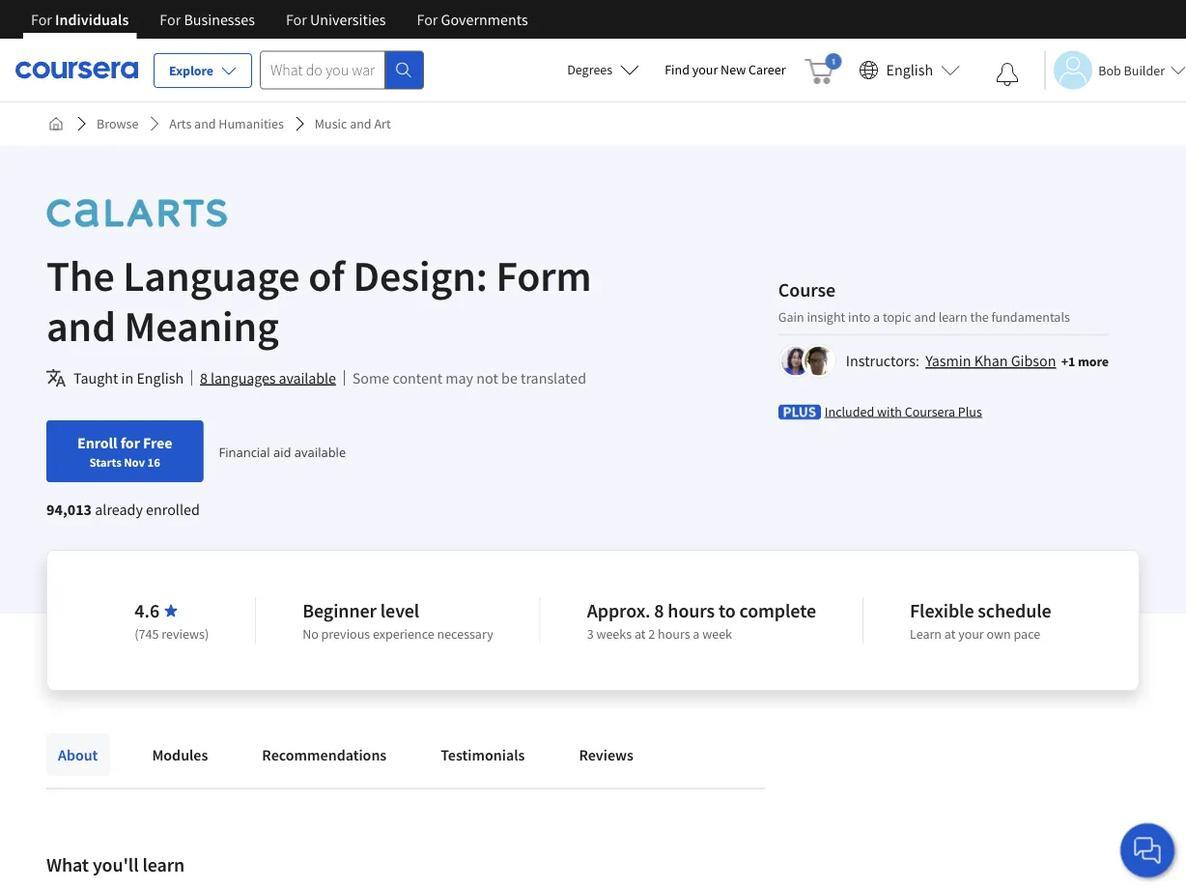 Task type: describe. For each thing, give the bounding box(es) containing it.
level
[[381, 599, 420, 623]]

fundamentals
[[992, 308, 1071, 325]]

form
[[496, 248, 592, 302]]

home image
[[48, 116, 64, 131]]

more
[[1078, 353, 1109, 370]]

flexible schedule learn at your own pace
[[910, 599, 1052, 643]]

builder
[[1124, 61, 1165, 79]]

new
[[721, 61, 746, 78]]

(745
[[135, 625, 159, 643]]

browse
[[97, 115, 139, 132]]

what
[[46, 853, 89, 877]]

find
[[665, 61, 690, 78]]

coursera
[[905, 402, 956, 420]]

course gain insight into a topic and learn the fundamentals
[[779, 277, 1071, 325]]

course
[[779, 277, 836, 302]]

topic
[[883, 308, 912, 325]]

of
[[308, 248, 345, 302]]

for universities
[[286, 10, 386, 29]]

and inside the language of design: form and meaning
[[46, 299, 116, 352]]

for businesses
[[160, 10, 255, 29]]

94,013
[[46, 500, 92, 519]]

career
[[749, 61, 786, 78]]

included with coursera plus
[[825, 402, 983, 420]]

4.6
[[135, 599, 160, 623]]

enroll
[[77, 433, 117, 452]]

financial
[[219, 443, 270, 460]]

bob builder button
[[1045, 51, 1187, 89]]

the language of design: form and meaning
[[46, 248, 592, 352]]

about link
[[46, 733, 110, 776]]

arts
[[169, 115, 192, 132]]

content
[[393, 368, 443, 388]]

8 inside approx. 8 hours to complete 3 weeks at 2 hours a week
[[654, 599, 664, 623]]

starts
[[89, 454, 121, 470]]

enroll for free starts nov 16
[[77, 433, 172, 470]]

arts and humanities link
[[162, 106, 292, 141]]

already
[[95, 500, 143, 519]]

0 horizontal spatial english
[[137, 368, 184, 388]]

coursera plus image
[[779, 404, 821, 420]]

for individuals
[[31, 10, 129, 29]]

in
[[121, 368, 134, 388]]

8 languages available button
[[200, 366, 336, 389]]

gain
[[779, 308, 805, 325]]

aid
[[273, 443, 291, 460]]

8 inside button
[[200, 368, 208, 388]]

available for 8 languages available
[[279, 368, 336, 388]]

yasmin khan gibson image
[[782, 346, 811, 375]]

modules
[[152, 745, 208, 764]]

approx.
[[587, 599, 651, 623]]

for for universities
[[286, 10, 307, 29]]

financial aid available
[[219, 443, 346, 460]]

your inside flexible schedule learn at your own pace
[[959, 625, 984, 643]]

translated
[[521, 368, 587, 388]]

plus
[[959, 402, 983, 420]]

week
[[703, 625, 733, 643]]

2
[[649, 625, 655, 643]]

0 horizontal spatial your
[[693, 61, 718, 78]]

flexible
[[910, 599, 975, 623]]

at inside approx. 8 hours to complete 3 weeks at 2 hours a week
[[635, 625, 646, 643]]

governments
[[441, 10, 528, 29]]

instructors: yasmin khan gibson +1 more
[[846, 351, 1109, 371]]

coursera image
[[15, 54, 138, 85]]

nov
[[124, 454, 145, 470]]

explore
[[169, 62, 214, 79]]

experience
[[373, 625, 435, 643]]

english inside button
[[887, 60, 934, 80]]

own
[[987, 625, 1012, 643]]

be
[[502, 368, 518, 388]]

0 vertical spatial hours
[[668, 599, 715, 623]]

language
[[123, 248, 300, 302]]

weeks
[[597, 625, 632, 643]]

a inside course gain insight into a topic and learn the fundamentals
[[874, 308, 880, 325]]

beginner
[[303, 599, 377, 623]]

may
[[446, 368, 474, 388]]

khan
[[975, 351, 1008, 371]]

approx. 8 hours to complete 3 weeks at 2 hours a week
[[587, 599, 817, 643]]

16
[[147, 454, 160, 470]]

learn
[[910, 625, 942, 643]]

browse link
[[89, 106, 146, 141]]

shopping cart: 1 item image
[[806, 53, 842, 84]]

recommendations link
[[251, 733, 398, 776]]

design:
[[353, 248, 488, 302]]

94,013 already enrolled
[[46, 500, 200, 519]]

what you'll learn
[[46, 853, 185, 877]]

testimonials
[[441, 745, 525, 764]]



Task type: locate. For each thing, give the bounding box(es) containing it.
0 horizontal spatial at
[[635, 625, 646, 643]]

3 for from the left
[[286, 10, 307, 29]]

1 vertical spatial your
[[959, 625, 984, 643]]

and up the taught
[[46, 299, 116, 352]]

0 horizontal spatial a
[[693, 625, 700, 643]]

2 at from the left
[[945, 625, 956, 643]]

at right learn
[[945, 625, 956, 643]]

a left week at the right of page
[[693, 625, 700, 643]]

available left some
[[279, 368, 336, 388]]

hours
[[668, 599, 715, 623], [658, 625, 691, 643]]

yasmin khan gibson link
[[926, 351, 1057, 371]]

your
[[693, 61, 718, 78], [959, 625, 984, 643]]

8 languages available
[[200, 368, 336, 388]]

find your new career
[[665, 61, 786, 78]]

8 up 2
[[654, 599, 664, 623]]

+1
[[1062, 353, 1076, 370]]

languages
[[211, 368, 276, 388]]

recommendations
[[262, 745, 387, 764]]

english
[[887, 60, 934, 80], [137, 368, 184, 388]]

and inside arts and humanities link
[[194, 115, 216, 132]]

None search field
[[260, 51, 424, 89]]

your right find
[[693, 61, 718, 78]]

0 vertical spatial your
[[693, 61, 718, 78]]

instructors:
[[846, 351, 920, 371]]

enrolled
[[146, 500, 200, 519]]

free
[[143, 433, 172, 452]]

1 vertical spatial a
[[693, 625, 700, 643]]

2 for from the left
[[160, 10, 181, 29]]

0 vertical spatial learn
[[939, 308, 968, 325]]

learn inside course gain insight into a topic and learn the fundamentals
[[939, 308, 968, 325]]

for governments
[[417, 10, 528, 29]]

reviews
[[579, 745, 634, 764]]

yasmin
[[926, 351, 972, 371]]

some content may not be translated
[[353, 368, 587, 388]]

universities
[[310, 10, 386, 29]]

music and art
[[315, 115, 391, 132]]

0 vertical spatial a
[[874, 308, 880, 325]]

music
[[315, 115, 347, 132]]

for left universities at left
[[286, 10, 307, 29]]

show notifications image
[[997, 63, 1020, 86]]

at inside flexible schedule learn at your own pace
[[945, 625, 956, 643]]

california institute of the arts image
[[46, 191, 228, 235]]

find your new career link
[[655, 58, 796, 82]]

1 vertical spatial english
[[137, 368, 184, 388]]

1 horizontal spatial english
[[887, 60, 934, 80]]

1 vertical spatial learn
[[142, 853, 185, 877]]

humanities
[[219, 115, 284, 132]]

meaning
[[124, 299, 279, 352]]

learn right you'll
[[142, 853, 185, 877]]

0 vertical spatial available
[[279, 368, 336, 388]]

and left art
[[350, 115, 372, 132]]

music and art link
[[307, 106, 399, 141]]

0 vertical spatial 8
[[200, 368, 208, 388]]

a right into
[[874, 308, 880, 325]]

4 for from the left
[[417, 10, 438, 29]]

3
[[587, 625, 594, 643]]

testimonials link
[[429, 733, 537, 776]]

1 horizontal spatial your
[[959, 625, 984, 643]]

about
[[58, 745, 98, 764]]

into
[[849, 308, 871, 325]]

hours up week at the right of page
[[668, 599, 715, 623]]

and right topic
[[915, 308, 936, 325]]

art
[[374, 115, 391, 132]]

degrees button
[[552, 48, 655, 91]]

for left the businesses at the left of page
[[160, 10, 181, 29]]

chat with us image
[[1133, 835, 1164, 866]]

some
[[353, 368, 390, 388]]

+1 more button
[[1062, 352, 1109, 371]]

for
[[31, 10, 52, 29], [160, 10, 181, 29], [286, 10, 307, 29], [417, 10, 438, 29]]

banner navigation
[[15, 0, 544, 39]]

your left own
[[959, 625, 984, 643]]

english button
[[852, 39, 969, 101]]

modules link
[[141, 733, 220, 776]]

beginner level no previous experience necessary
[[303, 599, 494, 643]]

and
[[194, 115, 216, 132], [350, 115, 372, 132], [46, 299, 116, 352], [915, 308, 936, 325]]

complete
[[740, 599, 817, 623]]

and inside course gain insight into a topic and learn the fundamentals
[[915, 308, 936, 325]]

available inside button
[[279, 368, 336, 388]]

pace
[[1014, 625, 1041, 643]]

for left governments
[[417, 10, 438, 29]]

hours right 2
[[658, 625, 691, 643]]

learn left the in the right top of the page
[[939, 308, 968, 325]]

bob
[[1099, 61, 1122, 79]]

degrees
[[567, 61, 613, 78]]

for left 'individuals'
[[31, 10, 52, 29]]

at left 2
[[635, 625, 646, 643]]

1 horizontal spatial 8
[[654, 599, 664, 623]]

financial aid available button
[[219, 443, 346, 460]]

1 horizontal spatial learn
[[939, 308, 968, 325]]

and inside music and art link
[[350, 115, 372, 132]]

for for businesses
[[160, 10, 181, 29]]

1 horizontal spatial at
[[945, 625, 956, 643]]

schedule
[[978, 599, 1052, 623]]

randy nakamura image
[[805, 346, 834, 375]]

and right arts
[[194, 115, 216, 132]]

you'll
[[93, 853, 139, 877]]

What do you want to learn? text field
[[260, 51, 386, 89]]

not
[[477, 368, 499, 388]]

no
[[303, 625, 319, 643]]

1 at from the left
[[635, 625, 646, 643]]

available
[[279, 368, 336, 388], [295, 443, 346, 460]]

for for governments
[[417, 10, 438, 29]]

included with coursera plus link
[[825, 402, 983, 421]]

necessary
[[437, 625, 494, 643]]

available right aid
[[295, 443, 346, 460]]

reviews link
[[568, 733, 645, 776]]

english right 'shopping cart: 1 item' icon
[[887, 60, 934, 80]]

explore button
[[154, 53, 252, 88]]

0 vertical spatial english
[[887, 60, 934, 80]]

businesses
[[184, 10, 255, 29]]

a inside approx. 8 hours to complete 3 weeks at 2 hours a week
[[693, 625, 700, 643]]

1 vertical spatial available
[[295, 443, 346, 460]]

the
[[971, 308, 989, 325]]

previous
[[321, 625, 370, 643]]

0 horizontal spatial 8
[[200, 368, 208, 388]]

learn
[[939, 308, 968, 325], [142, 853, 185, 877]]

reviews)
[[162, 625, 209, 643]]

bob builder
[[1099, 61, 1165, 79]]

1 for from the left
[[31, 10, 52, 29]]

included
[[825, 402, 875, 420]]

1 vertical spatial hours
[[658, 625, 691, 643]]

for for individuals
[[31, 10, 52, 29]]

8 left languages
[[200, 368, 208, 388]]

available for financial aid available
[[295, 443, 346, 460]]

0 horizontal spatial learn
[[142, 853, 185, 877]]

1 horizontal spatial a
[[874, 308, 880, 325]]

1 vertical spatial 8
[[654, 599, 664, 623]]

8
[[200, 368, 208, 388], [654, 599, 664, 623]]

english right the in
[[137, 368, 184, 388]]

with
[[877, 402, 902, 420]]

gibson
[[1011, 351, 1057, 371]]

for
[[120, 433, 140, 452]]



Task type: vqa. For each thing, say whether or not it's contained in the screenshot.
scholarships.
no



